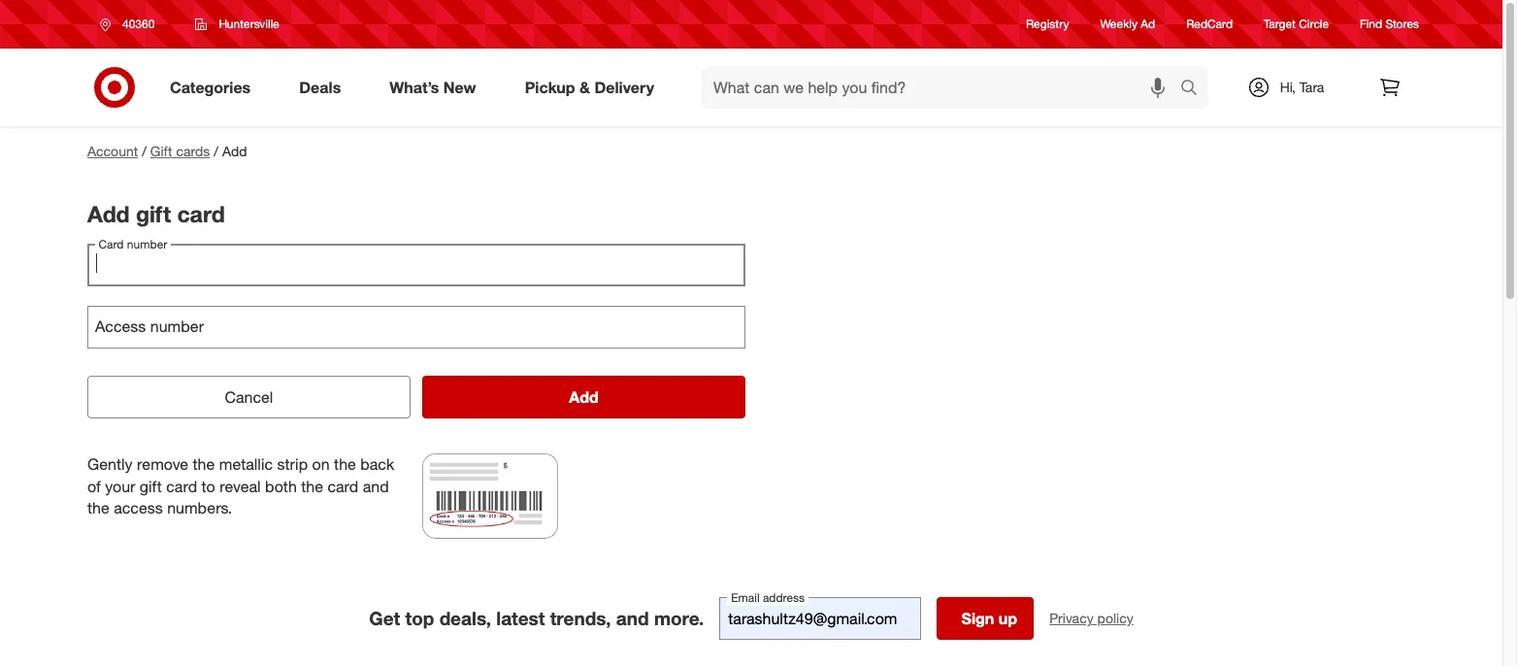 Task type: locate. For each thing, give the bounding box(es) containing it.
2 vertical spatial add
[[569, 387, 599, 407]]

categories link
[[153, 66, 275, 109]]

latest
[[497, 607, 545, 630]]

&
[[580, 77, 590, 97]]

None text field
[[720, 597, 922, 640]]

the
[[193, 454, 215, 474], [334, 454, 356, 474], [301, 476, 323, 496], [87, 499, 109, 518]]

deals,
[[440, 607, 491, 630]]

reveal
[[220, 476, 261, 496]]

gently
[[87, 454, 133, 474]]

gift down gift
[[136, 200, 171, 227]]

your
[[105, 476, 135, 496]]

huntersville button
[[183, 7, 292, 42]]

and down the back
[[363, 476, 389, 496]]

hi,
[[1281, 79, 1296, 95]]

top
[[406, 607, 435, 630]]

/
[[142, 143, 146, 159], [214, 143, 218, 159]]

trends,
[[550, 607, 611, 630]]

target circle link
[[1265, 16, 1330, 33]]

0 horizontal spatial and
[[363, 476, 389, 496]]

get
[[369, 607, 400, 630]]

add for add gift card
[[87, 200, 130, 227]]

0 horizontal spatial add
[[87, 200, 130, 227]]

and
[[363, 476, 389, 496], [616, 607, 649, 630]]

cancel
[[225, 387, 273, 407]]

what's new
[[390, 77, 477, 97]]

ad
[[1141, 17, 1156, 31]]

and left more.
[[616, 607, 649, 630]]

0 horizontal spatial /
[[142, 143, 146, 159]]

None telephone field
[[87, 244, 746, 286], [87, 306, 746, 348], [87, 244, 746, 286], [87, 306, 746, 348]]

1 / from the left
[[142, 143, 146, 159]]

sign
[[962, 609, 995, 629]]

delivery
[[595, 77, 655, 97]]

1 vertical spatial add
[[87, 200, 130, 227]]

1 vertical spatial and
[[616, 607, 649, 630]]

the down of
[[87, 499, 109, 518]]

registry
[[1027, 17, 1070, 31]]

2 / from the left
[[214, 143, 218, 159]]

gift
[[136, 200, 171, 227], [140, 476, 162, 496]]

0 vertical spatial add
[[222, 143, 247, 159]]

metallic
[[219, 454, 273, 474]]

card
[[177, 200, 225, 227], [166, 476, 197, 496], [328, 476, 359, 496]]

numbers.
[[167, 499, 232, 518]]

weekly
[[1101, 17, 1138, 31]]

/ left gift
[[142, 143, 146, 159]]

new
[[444, 77, 477, 97]]

redcard link
[[1187, 16, 1233, 33]]

1 horizontal spatial add
[[222, 143, 247, 159]]

to
[[202, 476, 215, 496]]

tara
[[1300, 79, 1325, 95]]

40360 button
[[87, 7, 175, 42]]

1 vertical spatial gift
[[140, 476, 162, 496]]

gift down remove
[[140, 476, 162, 496]]

privacy
[[1050, 610, 1094, 627]]

add
[[222, 143, 247, 159], [87, 200, 130, 227], [569, 387, 599, 407]]

pickup & delivery link
[[509, 66, 679, 109]]

card down 'on'
[[328, 476, 359, 496]]

/ right cards
[[214, 143, 218, 159]]

search button
[[1172, 66, 1219, 113]]

2 horizontal spatial add
[[569, 387, 599, 407]]

strip
[[277, 454, 308, 474]]

1 horizontal spatial /
[[214, 143, 218, 159]]

gift
[[150, 143, 172, 159]]

add inside button
[[569, 387, 599, 407]]

0 vertical spatial and
[[363, 476, 389, 496]]

target
[[1265, 17, 1296, 31]]

up
[[999, 609, 1018, 629]]

huntersville
[[219, 17, 280, 31]]



Task type: describe. For each thing, give the bounding box(es) containing it.
card down cards
[[177, 200, 225, 227]]

circle
[[1300, 17, 1330, 31]]

sign up
[[962, 609, 1018, 629]]

sign up button
[[937, 597, 1035, 640]]

cards
[[176, 143, 210, 159]]

search
[[1172, 79, 1219, 99]]

the up to on the left of page
[[193, 454, 215, 474]]

card left to on the left of page
[[166, 476, 197, 496]]

pickup & delivery
[[525, 77, 655, 97]]

policy
[[1098, 610, 1134, 627]]

gift inside gently remove the metallic strip on the back of your gift card to reveal both the card and the access numbers.
[[140, 476, 162, 496]]

1 horizontal spatial and
[[616, 607, 649, 630]]

deals link
[[283, 66, 365, 109]]

remove
[[137, 454, 189, 474]]

cancel button
[[87, 376, 411, 418]]

what's new link
[[373, 66, 501, 109]]

add button
[[422, 376, 746, 418]]

gently remove the metallic strip on the back of your gift card to reveal both the card and the access numbers.
[[87, 454, 394, 518]]

privacy policy link
[[1050, 609, 1134, 629]]

add gift card
[[87, 200, 225, 227]]

what's
[[390, 77, 439, 97]]

pickup
[[525, 77, 576, 97]]

deals
[[299, 77, 341, 97]]

get top deals, latest trends, and more.
[[369, 607, 704, 630]]

and inside gently remove the metallic strip on the back of your gift card to reveal both the card and the access numbers.
[[363, 476, 389, 496]]

access
[[114, 499, 163, 518]]

weekly ad
[[1101, 17, 1156, 31]]

0 vertical spatial gift
[[136, 200, 171, 227]]

find stores
[[1361, 17, 1420, 31]]

of
[[87, 476, 101, 496]]

account
[[87, 143, 138, 159]]

account link
[[87, 143, 138, 159]]

the right 'on'
[[334, 454, 356, 474]]

account / gift cards / add
[[87, 143, 247, 159]]

the down 'on'
[[301, 476, 323, 496]]

back
[[361, 454, 394, 474]]

categories
[[170, 77, 251, 97]]

add for add button
[[569, 387, 599, 407]]

target circle
[[1265, 17, 1330, 31]]

find stores link
[[1361, 16, 1420, 33]]

stores
[[1386, 17, 1420, 31]]

hi, tara
[[1281, 79, 1325, 95]]

gift card number locations image image
[[422, 453, 558, 539]]

gift cards link
[[150, 143, 210, 159]]

redcard
[[1187, 17, 1233, 31]]

weekly ad link
[[1101, 16, 1156, 33]]

registry link
[[1027, 16, 1070, 33]]

privacy policy
[[1050, 610, 1134, 627]]

find
[[1361, 17, 1383, 31]]

both
[[265, 476, 297, 496]]

What can we help you find? suggestions appear below search field
[[702, 66, 1186, 109]]

on
[[312, 454, 330, 474]]

more.
[[655, 607, 704, 630]]

40360
[[122, 17, 155, 31]]



Task type: vqa. For each thing, say whether or not it's contained in the screenshot.
the $29.99 Game Builder Garage - Nintendo Switch (Digital)
no



